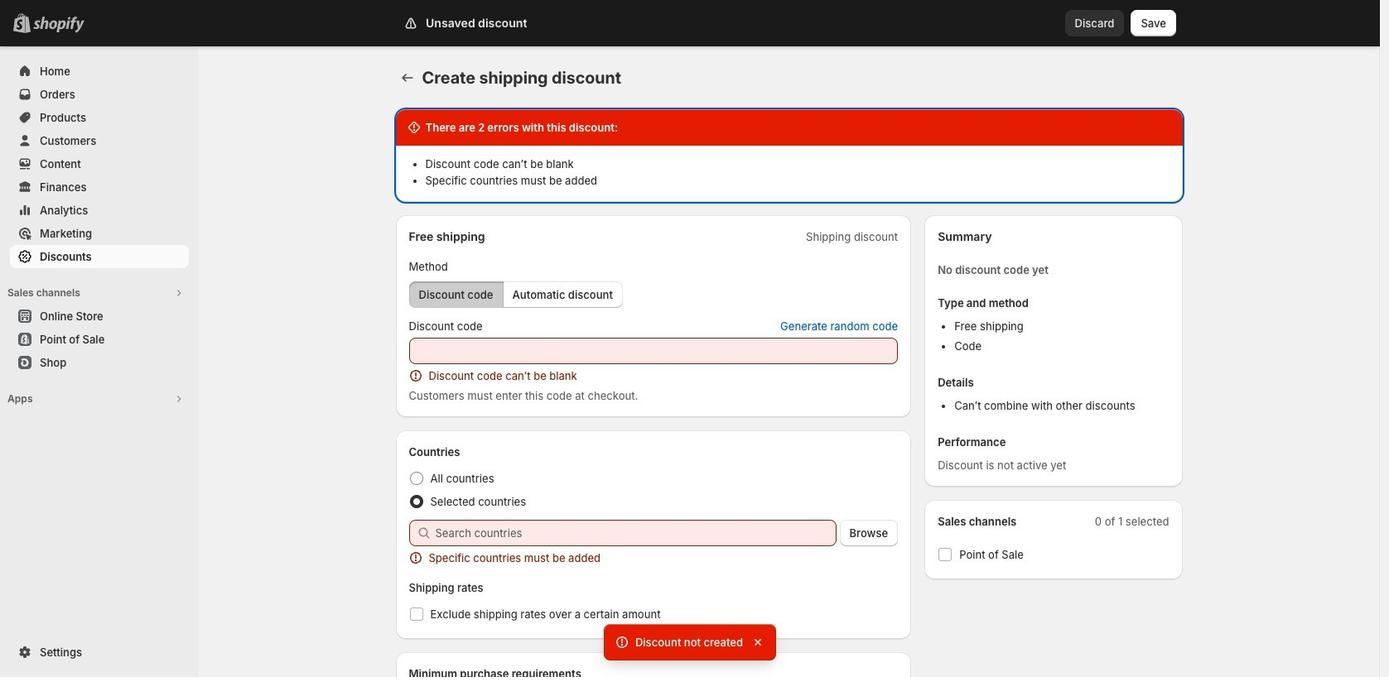 Task type: locate. For each thing, give the bounding box(es) containing it.
Search countries text field
[[435, 520, 836, 547]]

shopify image
[[33, 17, 85, 33]]

None text field
[[409, 338, 898, 365]]



Task type: vqa. For each thing, say whether or not it's contained in the screenshot.
Content Link
no



